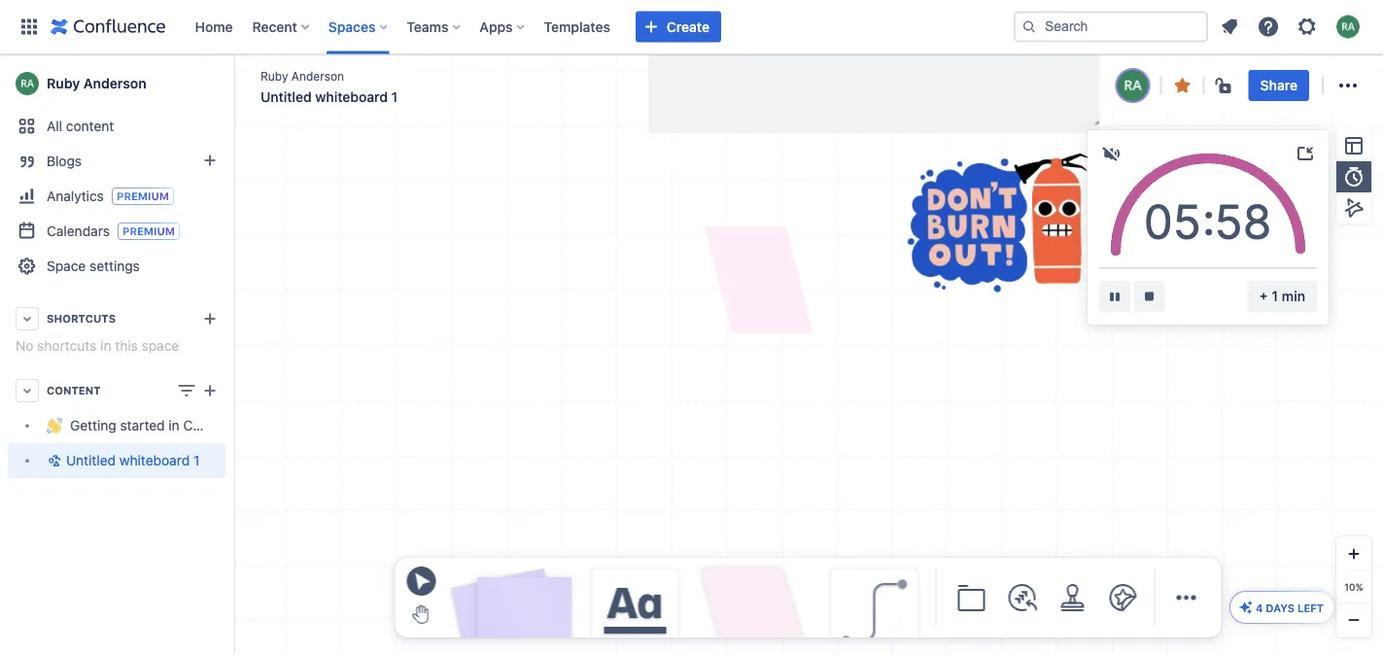 Task type: locate. For each thing, give the bounding box(es) containing it.
ruby anderson link up all content link on the left of page
[[8, 64, 226, 103]]

0 vertical spatial 1
[[391, 89, 398, 105]]

0 horizontal spatial 1
[[193, 452, 200, 468]]

search image
[[1022, 19, 1037, 35]]

settings
[[89, 258, 140, 274]]

premium image for analytics
[[112, 188, 174, 205]]

blogs link
[[8, 144, 226, 179]]

ruby right collapse sidebar image
[[260, 69, 288, 83]]

home link
[[189, 11, 239, 42]]

left
[[1298, 602, 1324, 614]]

untitled inside space element
[[66, 452, 116, 468]]

create
[[667, 18, 710, 35]]

home
[[195, 18, 233, 35]]

calendars
[[47, 223, 110, 239]]

0 horizontal spatial in
[[100, 338, 111, 354]]

4 days left button
[[1230, 592, 1334, 623]]

in left this
[[100, 338, 111, 354]]

1 horizontal spatial untitled
[[260, 89, 312, 105]]

in for shortcuts
[[100, 338, 111, 354]]

analytics
[[47, 188, 104, 204]]

0 horizontal spatial anderson
[[83, 75, 146, 91]]

1 horizontal spatial anderson
[[291, 69, 344, 83]]

1 horizontal spatial whiteboard
[[315, 89, 388, 105]]

ruby for ruby anderson
[[47, 75, 80, 91]]

no shortcuts in this space
[[16, 338, 179, 354]]

whiteboard
[[315, 89, 388, 105], [119, 452, 190, 468]]

anderson for ruby anderson
[[83, 75, 146, 91]]

in right started
[[169, 417, 180, 433]]

anderson inside space element
[[83, 75, 146, 91]]

ruby anderson link
[[8, 64, 226, 103], [260, 67, 344, 84]]

space element
[[0, 54, 255, 653]]

0 horizontal spatial ruby
[[47, 75, 80, 91]]

create button
[[636, 11, 721, 42]]

0 vertical spatial in
[[100, 338, 111, 354]]

Search field
[[1014, 11, 1208, 42]]

spaces
[[328, 18, 376, 35]]

0 vertical spatial premium image
[[112, 188, 174, 205]]

ruby anderson link down recent popup button at left top
[[260, 67, 344, 84]]

1 horizontal spatial ruby
[[260, 69, 288, 83]]

content button
[[8, 373, 226, 408]]

banner
[[0, 0, 1383, 54]]

1 vertical spatial untitled
[[66, 452, 116, 468]]

recent
[[252, 18, 297, 35]]

tree inside space element
[[8, 408, 255, 478]]

getting started in confluence link
[[8, 408, 255, 443]]

1 horizontal spatial in
[[169, 417, 180, 433]]

in
[[100, 338, 111, 354], [169, 417, 180, 433]]

0 horizontal spatial untitled
[[66, 452, 116, 468]]

1 down spaces popup button
[[391, 89, 398, 105]]

whiteboard down spaces on the left top of page
[[315, 89, 388, 105]]

ruby
[[260, 69, 288, 83], [47, 75, 80, 91]]

unstar image
[[1171, 74, 1194, 97]]

confluence image
[[51, 15, 166, 38], [51, 15, 166, 38]]

premium image up space settings link
[[118, 223, 180, 240]]

ruby anderson untitled whiteboard 1
[[260, 69, 398, 105]]

1 vertical spatial premium image
[[118, 223, 180, 240]]

anderson down spaces on the left top of page
[[291, 69, 344, 83]]

space
[[141, 338, 179, 354]]

1 down the confluence
[[193, 452, 200, 468]]

days
[[1266, 602, 1295, 614]]

ruby up 'all'
[[47, 75, 80, 91]]

untitled right collapse sidebar image
[[260, 89, 312, 105]]

getting started in confluence
[[70, 417, 255, 433]]

no
[[16, 338, 33, 354]]

1
[[391, 89, 398, 105], [193, 452, 200, 468]]

ruby inside ruby anderson untitled whiteboard 1
[[260, 69, 288, 83]]

1 vertical spatial 1
[[193, 452, 200, 468]]

more actions image
[[1336, 74, 1360, 97]]

anderson inside ruby anderson untitled whiteboard 1
[[291, 69, 344, 83]]

shortcuts button
[[8, 301, 226, 336]]

whiteboard inside ruby anderson untitled whiteboard 1
[[315, 89, 388, 105]]

tree
[[8, 408, 255, 478]]

help icon image
[[1257, 15, 1280, 38]]

space
[[47, 258, 86, 274]]

ruby inside space element
[[47, 75, 80, 91]]

tree containing getting started in confluence
[[8, 408, 255, 478]]

untitled
[[260, 89, 312, 105], [66, 452, 116, 468]]

0 vertical spatial untitled
[[260, 89, 312, 105]]

0 vertical spatial whiteboard
[[315, 89, 388, 105]]

0 horizontal spatial ruby anderson link
[[8, 64, 226, 103]]

this
[[115, 338, 138, 354]]

shortcuts
[[37, 338, 97, 354]]

anderson up all content link on the left of page
[[83, 75, 146, 91]]

premium image inside calendars link
[[118, 223, 180, 240]]

premium image up calendars link
[[112, 188, 174, 205]]

getting
[[70, 417, 116, 433]]

1 vertical spatial in
[[169, 417, 180, 433]]

untitled down getting
[[66, 452, 116, 468]]

untitled inside ruby anderson untitled whiteboard 1
[[260, 89, 312, 105]]

share
[[1260, 77, 1298, 93]]

1 vertical spatial whiteboard
[[119, 452, 190, 468]]

1 horizontal spatial 1
[[391, 89, 398, 105]]

collapse sidebar image
[[212, 64, 255, 103]]

premium image inside analytics link
[[112, 188, 174, 205]]

templates link
[[538, 11, 616, 42]]

whiteboard down getting started in confluence
[[119, 452, 190, 468]]

create content image
[[198, 379, 222, 402]]

content
[[66, 118, 114, 134]]

no restrictions image
[[1214, 74, 1237, 97]]

premium image
[[112, 188, 174, 205], [118, 223, 180, 240]]

4
[[1256, 602, 1263, 614]]

4 days left
[[1256, 602, 1324, 614]]

0 horizontal spatial whiteboard
[[119, 452, 190, 468]]

anderson
[[291, 69, 344, 83], [83, 75, 146, 91]]



Task type: vqa. For each thing, say whether or not it's contained in the screenshot.
HR
no



Task type: describe. For each thing, give the bounding box(es) containing it.
ruby anderson image
[[1117, 70, 1149, 101]]

whiteboard inside tree
[[119, 452, 190, 468]]

anderson for ruby anderson untitled whiteboard 1
[[291, 69, 344, 83]]

teams button
[[401, 11, 468, 42]]

all content link
[[8, 109, 226, 144]]

appswitcher icon image
[[17, 15, 41, 38]]

space settings
[[47, 258, 140, 274]]

all
[[47, 118, 62, 134]]

teams
[[407, 18, 448, 35]]

1 inside space element
[[193, 452, 200, 468]]

settings icon image
[[1296, 15, 1319, 38]]

untitled whiteboard 1
[[66, 452, 200, 468]]

premium image for calendars
[[118, 223, 180, 240]]

banner containing home
[[0, 0, 1383, 54]]

untitled whiteboard 1 link
[[8, 443, 226, 478]]

your profile and preferences image
[[1336, 15, 1360, 38]]

create a blog image
[[198, 149, 222, 172]]

templates
[[544, 18, 610, 35]]

apps
[[480, 18, 513, 35]]

change view image
[[175, 379, 198, 402]]

ruby anderson link inside space element
[[8, 64, 226, 103]]

add shortcut image
[[198, 307, 222, 330]]

blogs
[[47, 153, 82, 169]]

confluence
[[183, 417, 255, 433]]

global element
[[12, 0, 1010, 54]]

ruby for ruby anderson untitled whiteboard 1
[[260, 69, 288, 83]]

notification icon image
[[1218, 15, 1241, 38]]

started
[[120, 417, 165, 433]]

space settings link
[[8, 249, 226, 284]]

shortcuts
[[47, 312, 116, 325]]

premium icon image
[[1238, 600, 1254, 615]]

in for started
[[169, 417, 180, 433]]

1 inside ruby anderson untitled whiteboard 1
[[391, 89, 398, 105]]

all content
[[47, 118, 114, 134]]

apps button
[[474, 11, 532, 42]]

1 horizontal spatial ruby anderson link
[[260, 67, 344, 84]]

recent button
[[246, 11, 317, 42]]

analytics link
[[8, 179, 226, 214]]

share button
[[1249, 70, 1309, 101]]

ruby anderson
[[47, 75, 146, 91]]

spaces button
[[323, 11, 395, 42]]

content
[[47, 384, 101, 397]]

calendars link
[[8, 214, 226, 249]]



